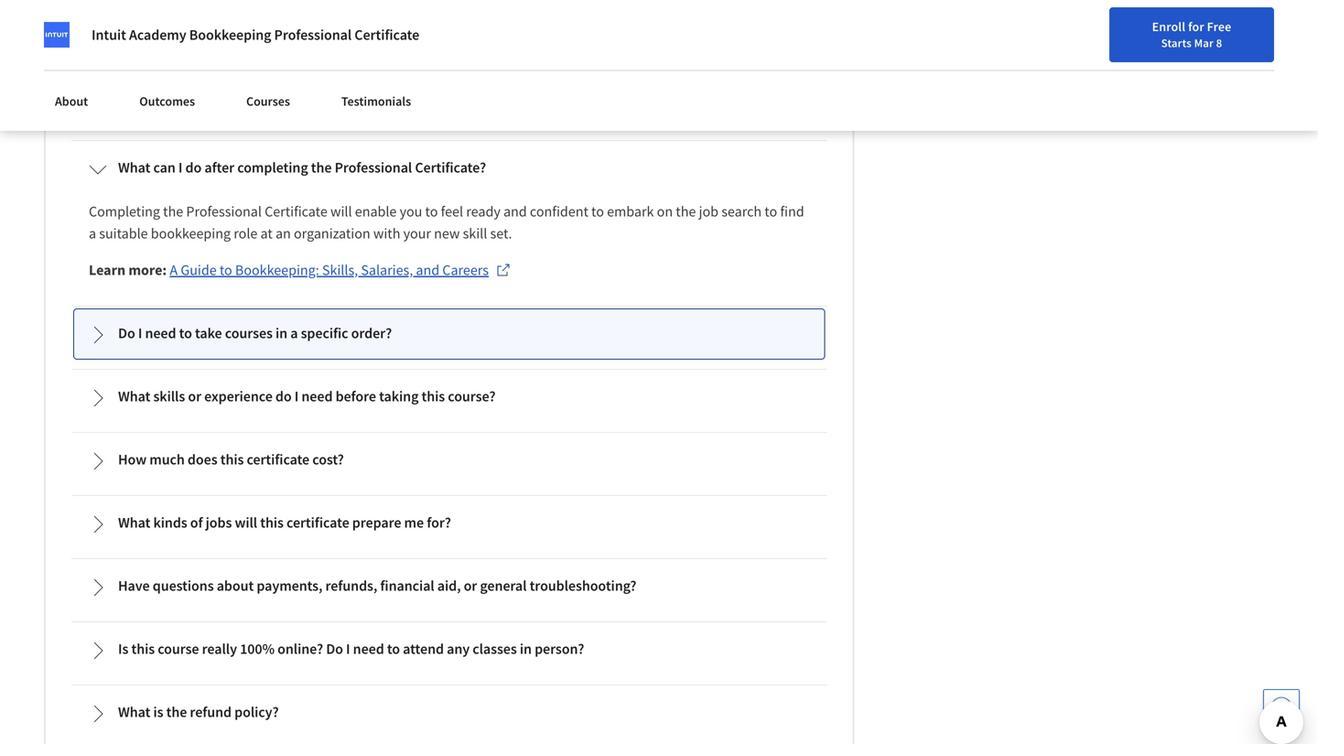Task type: locate. For each thing, give the bounding box(es) containing it.
0 vertical spatial complete
[[344, 51, 401, 70]]

on inside completing the professional certificate will enable you to feel ready and confident to embark on the job search to find a suitable bookkeeping role at an organization with your new skill set.
[[657, 203, 673, 221]]

professional up role
[[186, 203, 262, 221]]

0 vertical spatial less
[[708, 51, 731, 70]]

complete down hours at the top
[[89, 95, 146, 114]]

can inside what can i do after completing the professional certificate? dropdown button
[[153, 159, 176, 177]]

this right taking
[[422, 387, 445, 406]]

2 vertical spatial professional
[[186, 203, 262, 221]]

1 what from the top
[[118, 159, 150, 177]]

of inside dropdown button
[[190, 514, 203, 532]]

bookkeeping:
[[235, 261, 319, 279]]

i left after
[[178, 159, 183, 177]]

1 horizontal spatial do
[[276, 387, 292, 406]]

time.
[[382, 95, 414, 114]]

2 vertical spatial of
[[190, 514, 203, 532]]

of right basis
[[693, 51, 705, 70]]

do left after
[[185, 159, 202, 177]]

professional
[[274, 26, 352, 44], [335, 159, 412, 177], [186, 203, 262, 221]]

2 horizontal spatial of
[[693, 51, 705, 70]]

1 four from the left
[[250, 51, 275, 70]]

0 vertical spatial in
[[341, 95, 353, 114]]

professional up months
[[274, 26, 352, 44]]

the right is
[[166, 703, 187, 722]]

to down part-
[[595, 73, 607, 92]]

do right 'online?'
[[326, 640, 343, 659]]

average,
[[109, 51, 161, 70]]

aid,
[[437, 577, 461, 595]]

can left after
[[153, 159, 176, 177]]

need
[[145, 324, 176, 343], [302, 387, 333, 406], [353, 640, 384, 659]]

less down have
[[356, 95, 379, 114]]

set.
[[490, 225, 512, 243]]

2 what from the top
[[118, 387, 150, 406]]

course
[[158, 640, 199, 659]]

less
[[708, 51, 731, 70], [356, 95, 379, 114]]

completing
[[89, 203, 160, 221]]

me
[[404, 514, 424, 532]]

what kinds of jobs will this certificate prepare me for?
[[118, 514, 451, 532]]

1 horizontal spatial will
[[330, 203, 352, 221]]

a left suitable
[[89, 225, 96, 243]]

more
[[461, 73, 494, 92]]

what for what skills or experience do i need before taking this course?
[[118, 387, 150, 406]]

1 horizontal spatial of
[[190, 514, 203, 532]]

to inside the a guide to bookkeeping: skills, salaries, and careers link
[[220, 261, 232, 279]]

time left each
[[497, 73, 524, 92]]

to inside is this course really 100% online? do i need to attend any classes in person? 'dropdown button'
[[387, 640, 400, 659]]

a inside dropdown button
[[290, 324, 298, 343]]

the left "job"
[[676, 203, 696, 221]]

what up the completing at the top left of the page
[[118, 159, 150, 177]]

what
[[118, 159, 150, 177], [118, 387, 150, 406], [118, 514, 150, 532], [118, 703, 150, 722]]

bookkeeping down week.
[[195, 95, 274, 114]]

3 what from the top
[[118, 514, 150, 532]]

to left take
[[179, 324, 192, 343]]

1 vertical spatial bookkeeping
[[151, 225, 231, 243]]

1 vertical spatial or
[[464, 577, 477, 595]]

0 horizontal spatial in
[[276, 324, 288, 343]]

what is the refund policy?
[[118, 703, 279, 722]]

or inside what skills or experience do i need before taking this course? dropdown button
[[188, 387, 201, 406]]

a
[[588, 51, 596, 70], [89, 225, 96, 243], [290, 324, 298, 343]]

do inside what skills or experience do i need before taking this course? dropdown button
[[276, 387, 292, 406]]

and inside completing the professional certificate will enable you to feel ready and confident to embark on the job search to find a suitable bookkeeping role at an organization with your new skill set.
[[504, 203, 527, 221]]

2 vertical spatial a
[[290, 324, 298, 343]]

a inside completing the professional certificate will enable you to feel ready and confident to embark on the job search to find a suitable bookkeeping role at an organization with your new skill set.
[[89, 225, 96, 243]]

i inside is this course really 100% online? do i need to attend any classes in person? 'dropdown button'
[[346, 640, 350, 659]]

1 vertical spatial professional
[[335, 159, 412, 177]]

certificate up each
[[506, 51, 567, 70]]

can inside on average, it takes about four months to complete the professional certificate on a part-time basis of less than four hours of study per week. however, if you have time to devote more time each week to online learning, you can complete intuit's bookkeeping certificate in less time.
[[734, 73, 756, 92]]

certificate down if
[[277, 95, 338, 114]]

0 vertical spatial on
[[570, 51, 585, 70]]

i inside do i need to take courses in a specific order? dropdown button
[[138, 324, 142, 343]]

i right experience
[[295, 387, 299, 406]]

courses link
[[235, 82, 301, 120]]

or right the "skills"
[[188, 387, 201, 406]]

1 vertical spatial certificate
[[265, 203, 328, 221]]

1 vertical spatial do
[[326, 640, 343, 659]]

on up week
[[570, 51, 585, 70]]

on right embark
[[657, 203, 673, 221]]

1 horizontal spatial on
[[657, 203, 673, 221]]

takes
[[176, 51, 208, 70]]

time up the online
[[628, 51, 656, 70]]

1 horizontal spatial and
[[504, 203, 527, 221]]

refunds,
[[326, 577, 377, 595]]

feel
[[441, 203, 463, 221]]

this inside what skills or experience do i need before taking this course? dropdown button
[[422, 387, 445, 406]]

help center image
[[1271, 697, 1293, 719]]

of left 'jobs'
[[190, 514, 203, 532]]

0 horizontal spatial need
[[145, 324, 176, 343]]

certificate up an
[[265, 203, 328, 221]]

at
[[261, 225, 273, 243]]

1 horizontal spatial do
[[326, 640, 343, 659]]

if
[[301, 73, 309, 92]]

will inside completing the professional certificate will enable you to feel ready and confident to embark on the job search to find a suitable bookkeeping role at an organization with your new skill set.
[[330, 203, 352, 221]]

person?
[[535, 640, 584, 659]]

0 vertical spatial will
[[330, 203, 352, 221]]

of down the average,
[[127, 73, 139, 92]]

enroll for free starts mar 8
[[1152, 18, 1232, 50]]

order?
[[351, 324, 392, 343]]

i inside what skills or experience do i need before taking this course? dropdown button
[[295, 387, 299, 406]]

0 horizontal spatial four
[[250, 51, 275, 70]]

need left before
[[302, 387, 333, 406]]

1 horizontal spatial can
[[734, 73, 756, 92]]

about up week.
[[211, 51, 247, 70]]

0 horizontal spatial a
[[89, 225, 96, 243]]

to left embark
[[592, 203, 604, 221]]

None search field
[[261, 11, 563, 48]]

1 vertical spatial complete
[[89, 95, 146, 114]]

1 horizontal spatial complete
[[344, 51, 401, 70]]

you right learning,
[[709, 73, 731, 92]]

1 horizontal spatial certificate
[[355, 26, 420, 44]]

learn more:
[[89, 261, 170, 279]]

can down than at top
[[734, 73, 756, 92]]

need inside dropdown button
[[302, 387, 333, 406]]

kinds
[[153, 514, 187, 532]]

0 vertical spatial do
[[185, 159, 202, 177]]

will up organization
[[330, 203, 352, 221]]

hours
[[89, 73, 124, 92]]

0 vertical spatial and
[[504, 203, 527, 221]]

0 vertical spatial about
[[211, 51, 247, 70]]

to inside do i need to take courses in a specific order? dropdown button
[[179, 324, 192, 343]]

1 vertical spatial on
[[657, 203, 673, 221]]

job
[[699, 203, 719, 221]]

this
[[422, 387, 445, 406], [220, 451, 244, 469], [260, 514, 284, 532], [131, 640, 155, 659]]

four up however,
[[250, 51, 275, 70]]

certificate left cost? in the bottom of the page
[[247, 451, 310, 469]]

certificate up have
[[355, 26, 420, 44]]

opens in a new tab image
[[496, 263, 511, 278], [588, 582, 603, 596], [492, 640, 507, 655]]

0 vertical spatial opens in a new tab image
[[496, 263, 511, 278]]

completing
[[237, 159, 308, 177]]

academy
[[129, 26, 186, 44]]

role
[[234, 225, 258, 243]]

intuit image
[[44, 22, 70, 48]]

1 vertical spatial can
[[153, 159, 176, 177]]

certificate
[[506, 51, 567, 70], [277, 95, 338, 114], [247, 451, 310, 469], [287, 514, 349, 532]]

2 vertical spatial need
[[353, 640, 384, 659]]

coursera image
[[22, 15, 138, 44]]

do right experience
[[276, 387, 292, 406]]

have questions about payments, refunds, financial aid, or general troubleshooting? button
[[74, 562, 824, 612]]

a
[[170, 261, 178, 279]]

1 horizontal spatial or
[[464, 577, 477, 595]]

1 horizontal spatial you
[[400, 203, 422, 221]]

will right 'jobs'
[[235, 514, 257, 532]]

in inside 'dropdown button'
[[520, 640, 532, 659]]

1 horizontal spatial four
[[765, 51, 791, 70]]

i down more:
[[138, 324, 142, 343]]

0 vertical spatial or
[[188, 387, 201, 406]]

this inside is this course really 100% online? do i need to attend any classes in person? 'dropdown button'
[[131, 640, 155, 659]]

1 vertical spatial do
[[276, 387, 292, 406]]

0 horizontal spatial or
[[188, 387, 201, 406]]

bookkeeping inside completing the professional certificate will enable you to feel ready and confident to embark on the job search to find a suitable bookkeeping role at an organization with your new skill set.
[[151, 225, 231, 243]]

0 horizontal spatial will
[[235, 514, 257, 532]]

do inside do i need to take courses in a specific order? dropdown button
[[118, 324, 135, 343]]

1 vertical spatial of
[[127, 73, 139, 92]]

organization
[[294, 225, 371, 243]]

0 horizontal spatial certificate
[[265, 203, 328, 221]]

in right classes on the bottom of the page
[[520, 640, 532, 659]]

to up have
[[328, 51, 341, 70]]

the inside on average, it takes about four months to complete the professional certificate on a part-time basis of less than four hours of study per week. however, if you have time to devote more time each week to online learning, you can complete intuit's bookkeeping certificate in less time.
[[404, 51, 424, 70]]

a left part-
[[588, 51, 596, 70]]

0 vertical spatial need
[[145, 324, 176, 343]]

0 vertical spatial bookkeeping
[[195, 95, 274, 114]]

i
[[178, 159, 183, 177], [138, 324, 142, 343], [295, 387, 299, 406], [346, 640, 350, 659]]

week.
[[202, 73, 238, 92]]

certificate?
[[415, 159, 486, 177]]

four right than at top
[[765, 51, 791, 70]]

need left take
[[145, 324, 176, 343]]

1 horizontal spatial need
[[302, 387, 333, 406]]

0 vertical spatial professional
[[274, 26, 352, 44]]

1 vertical spatial need
[[302, 387, 333, 406]]

this right 'jobs'
[[260, 514, 284, 532]]

1 vertical spatial a
[[89, 225, 96, 243]]

a left specific
[[290, 324, 298, 343]]

do
[[118, 324, 135, 343], [326, 640, 343, 659]]

menu item
[[990, 18, 1108, 78]]

1 vertical spatial in
[[276, 324, 288, 343]]

or
[[188, 387, 201, 406], [464, 577, 477, 595]]

will inside dropdown button
[[235, 514, 257, 532]]

in right courses
[[276, 324, 288, 343]]

2 horizontal spatial a
[[588, 51, 596, 70]]

in down have
[[341, 95, 353, 114]]

0 horizontal spatial do
[[118, 324, 135, 343]]

to up time.
[[401, 73, 413, 92]]

cost?
[[312, 451, 344, 469]]

professional inside completing the professional certificate will enable you to feel ready and confident to embark on the job search to find a suitable bookkeeping role at an organization with your new skill set.
[[186, 203, 262, 221]]

or inside have questions about payments, refunds, financial aid, or general troubleshooting? dropdown button
[[464, 577, 477, 595]]

after
[[205, 159, 234, 177]]

in inside on average, it takes about four months to complete the professional certificate on a part-time basis of less than four hours of study per week. however, if you have time to devote more time each week to online learning, you can complete intuit's bookkeeping certificate in less time.
[[341, 95, 353, 114]]

4 what from the top
[[118, 703, 150, 722]]

basis
[[659, 51, 690, 70]]

need inside 'dropdown button'
[[353, 640, 384, 659]]

this right is
[[131, 640, 155, 659]]

and up "set."
[[504, 203, 527, 221]]

devote
[[416, 73, 458, 92]]

or right aid,
[[464, 577, 477, 595]]

can
[[734, 73, 756, 92], [153, 159, 176, 177]]

what for what is the refund policy?
[[118, 703, 150, 722]]

what is the refund policy? button
[[74, 689, 824, 738]]

what left the "skills"
[[118, 387, 150, 406]]

in inside dropdown button
[[276, 324, 288, 343]]

0 vertical spatial a
[[588, 51, 596, 70]]

0 vertical spatial can
[[734, 73, 756, 92]]

to left the find
[[765, 203, 777, 221]]

skill
[[463, 225, 487, 243]]

classes
[[473, 640, 517, 659]]

about inside have questions about payments, refunds, financial aid, or general troubleshooting? dropdown button
[[217, 577, 254, 595]]

intuit
[[92, 26, 126, 44]]

2 horizontal spatial need
[[353, 640, 384, 659]]

0 vertical spatial do
[[118, 324, 135, 343]]

the
[[404, 51, 424, 70], [311, 159, 332, 177], [163, 203, 183, 221], [676, 203, 696, 221], [166, 703, 187, 722]]

i inside what can i do after completing the professional certificate? dropdown button
[[178, 159, 183, 177]]

about inside on average, it takes about four months to complete the professional certificate on a part-time basis of less than four hours of study per week. however, if you have time to devote more time each week to online learning, you can complete intuit's bookkeeping certificate in less time.
[[211, 51, 247, 70]]

general
[[480, 577, 527, 595]]

2 vertical spatial in
[[520, 640, 532, 659]]

1 vertical spatial will
[[235, 514, 257, 532]]

0 horizontal spatial and
[[416, 261, 440, 279]]

time up testimonials
[[370, 73, 398, 92]]

0 horizontal spatial do
[[185, 159, 202, 177]]

confident
[[530, 203, 589, 221]]

2 vertical spatial opens in a new tab image
[[492, 640, 507, 655]]

certificate
[[355, 26, 420, 44], [265, 203, 328, 221]]

you up your
[[400, 203, 422, 221]]

1 vertical spatial about
[[217, 577, 254, 595]]

enroll
[[1152, 18, 1186, 35]]

0 horizontal spatial less
[[356, 95, 379, 114]]

you right if
[[312, 73, 335, 92]]

need left attend
[[353, 640, 384, 659]]

your
[[403, 225, 431, 243]]

1 vertical spatial and
[[416, 261, 440, 279]]

0 horizontal spatial on
[[570, 51, 585, 70]]

what for what kinds of jobs will this certificate prepare me for?
[[118, 514, 150, 532]]

2 four from the left
[[765, 51, 791, 70]]

0 horizontal spatial can
[[153, 159, 176, 177]]

about right questions
[[217, 577, 254, 595]]

less left than at top
[[708, 51, 731, 70]]

time
[[628, 51, 656, 70], [370, 73, 398, 92], [497, 73, 524, 92]]

take
[[195, 324, 222, 343]]

2 horizontal spatial in
[[520, 640, 532, 659]]

100%
[[240, 640, 275, 659]]

bookkeeping up guide
[[151, 225, 231, 243]]

what left is
[[118, 703, 150, 722]]

and left careers
[[416, 261, 440, 279]]

8
[[1216, 36, 1223, 50]]

1 horizontal spatial a
[[290, 324, 298, 343]]

complete up have
[[344, 51, 401, 70]]

1 horizontal spatial less
[[708, 51, 731, 70]]

does
[[188, 451, 218, 469]]

to right guide
[[220, 261, 232, 279]]

the up devote
[[404, 51, 424, 70]]

1 horizontal spatial in
[[341, 95, 353, 114]]

enable
[[355, 203, 397, 221]]

courses
[[246, 93, 290, 109]]

professional up "enable"
[[335, 159, 412, 177]]

i right 'online?'
[[346, 640, 350, 659]]

2 horizontal spatial time
[[628, 51, 656, 70]]

per
[[179, 73, 199, 92]]

completing the professional certificate will enable you to feel ready and confident to embark on the job search to find a suitable bookkeeping role at an organization with your new skill set.
[[89, 203, 807, 243]]

this right does
[[220, 451, 244, 469]]

for?
[[427, 514, 451, 532]]

what inside dropdown button
[[118, 387, 150, 406]]

what left kinds
[[118, 514, 150, 532]]

do down learn more:
[[118, 324, 135, 343]]

to left attend
[[387, 640, 400, 659]]



Task type: describe. For each thing, give the bounding box(es) containing it.
online?
[[278, 640, 323, 659]]

free
[[1207, 18, 1232, 35]]

search
[[722, 203, 762, 221]]

part-
[[599, 51, 628, 70]]

certificate left prepare
[[287, 514, 349, 532]]

the right the completing at the top left of the page
[[163, 203, 183, 221]]

refund
[[190, 703, 232, 722]]

bookkeeping
[[189, 26, 271, 44]]

taking
[[379, 387, 419, 406]]

mar
[[1194, 36, 1214, 50]]

however,
[[241, 73, 298, 92]]

how much does this certificate cost?
[[118, 451, 344, 469]]

courses
[[225, 324, 273, 343]]

2 horizontal spatial you
[[709, 73, 731, 92]]

a inside on average, it takes about four months to complete the professional certificate on a part-time basis of less than four hours of study per week. however, if you have time to devote more time each week to online learning, you can complete intuit's bookkeeping certificate in less time.
[[588, 51, 596, 70]]

do i need to take courses in a specific order? button
[[74, 310, 824, 359]]

the right 'completing'
[[311, 159, 332, 177]]

suitable
[[99, 225, 148, 243]]

ready
[[466, 203, 501, 221]]

intuit's
[[149, 95, 192, 114]]

certificate inside completing the professional certificate will enable you to feel ready and confident to embark on the job search to find a suitable bookkeeping role at an organization with your new skill set.
[[265, 203, 328, 221]]

0 horizontal spatial complete
[[89, 95, 146, 114]]

experience
[[204, 387, 273, 406]]

testimonials
[[341, 93, 411, 109]]

0 horizontal spatial time
[[370, 73, 398, 92]]

1 vertical spatial less
[[356, 95, 379, 114]]

on
[[89, 51, 107, 70]]

will for this
[[235, 514, 257, 532]]

what skills or experience do i need before taking this course?
[[118, 387, 496, 406]]

embark
[[607, 203, 654, 221]]

course?
[[448, 387, 496, 406]]

opens in a new tab image
[[308, 575, 323, 590]]

what for what can i do after completing the professional certificate?
[[118, 159, 150, 177]]

professional
[[427, 51, 503, 70]]

any
[[447, 640, 470, 659]]

questions
[[153, 577, 214, 595]]

learning,
[[652, 73, 706, 92]]

is this course really 100% online? do i need to attend any classes in person? button
[[74, 626, 824, 675]]

salaries,
[[361, 261, 413, 279]]

1 vertical spatial opens in a new tab image
[[588, 582, 603, 596]]

it
[[164, 51, 173, 70]]

skills,
[[322, 261, 358, 279]]

find
[[780, 203, 804, 221]]

opens in a new tab image inside the a guide to bookkeeping: skills, salaries, and careers link
[[496, 263, 511, 278]]

outcomes
[[139, 93, 195, 109]]

months
[[278, 51, 325, 70]]

bookkeeping inside on average, it takes about four months to complete the professional certificate on a part-time basis of less than four hours of study per week. however, if you have time to devote more time each week to online learning, you can complete intuit's bookkeeping certificate in less time.
[[195, 95, 274, 114]]

what can i do after completing the professional certificate? button
[[74, 144, 824, 193]]

0 horizontal spatial of
[[127, 73, 139, 92]]

is
[[118, 640, 128, 659]]

prepare
[[352, 514, 401, 532]]

on inside on average, it takes about four months to complete the professional certificate on a part-time basis of less than four hours of study per week. however, if you have time to devote more time each week to online learning, you can complete intuit's bookkeeping certificate in less time.
[[570, 51, 585, 70]]

starts
[[1162, 36, 1192, 50]]

an
[[276, 225, 291, 243]]

0 vertical spatial certificate
[[355, 26, 420, 44]]

really
[[202, 640, 237, 659]]

than
[[734, 51, 763, 70]]

is this course really 100% online? do i need to attend any classes in person?
[[118, 640, 584, 659]]

outcomes link
[[128, 82, 206, 120]]

intuit academy bookkeeping professional certificate
[[92, 26, 420, 44]]

to left the feel
[[425, 203, 438, 221]]

do inside what can i do after completing the professional certificate? dropdown button
[[185, 159, 202, 177]]

this inside how much does this certificate cost? dropdown button
[[220, 451, 244, 469]]

professional inside dropdown button
[[335, 159, 412, 177]]

do i need to take courses in a specific order?
[[118, 324, 392, 343]]

careers
[[443, 261, 489, 279]]

you inside completing the professional certificate will enable you to feel ready and confident to embark on the job search to find a suitable bookkeeping role at an organization with your new skill set.
[[400, 203, 422, 221]]

on average, it takes about four months to complete the professional certificate on a part-time basis of less than four hours of study per week. however, if you have time to devote more time each week to online learning, you can complete intuit's bookkeeping certificate in less time.
[[89, 51, 794, 114]]

learn
[[89, 261, 126, 279]]

guide
[[181, 261, 217, 279]]

will for enable
[[330, 203, 352, 221]]

need inside dropdown button
[[145, 324, 176, 343]]

before
[[336, 387, 376, 406]]

about
[[55, 93, 88, 109]]

have questions about payments, refunds, financial aid, or general troubleshooting?
[[118, 577, 637, 595]]

study
[[142, 73, 176, 92]]

online
[[610, 73, 649, 92]]

is
[[153, 703, 163, 722]]

financial
[[380, 577, 435, 595]]

a guide to bookkeeping: skills, salaries, and careers
[[170, 261, 489, 279]]

1 horizontal spatial time
[[497, 73, 524, 92]]

testimonials link
[[330, 82, 422, 120]]

this inside what kinds of jobs will this certificate prepare me for? dropdown button
[[260, 514, 284, 532]]

with
[[373, 225, 400, 243]]

what skills or experience do i need before taking this course? button
[[74, 373, 824, 422]]

attend
[[403, 640, 444, 659]]

0 horizontal spatial you
[[312, 73, 335, 92]]

skills
[[153, 387, 185, 406]]

payments,
[[257, 577, 323, 595]]

0 vertical spatial of
[[693, 51, 705, 70]]

what can i do after completing the professional certificate?
[[118, 159, 486, 177]]

for
[[1189, 18, 1205, 35]]

each
[[527, 73, 557, 92]]

what kinds of jobs will this certificate prepare me for? button
[[74, 499, 824, 549]]

week
[[559, 73, 592, 92]]

do inside is this course really 100% online? do i need to attend any classes in person? 'dropdown button'
[[326, 640, 343, 659]]



Task type: vqa. For each thing, say whether or not it's contained in the screenshot.
Suitable
yes



